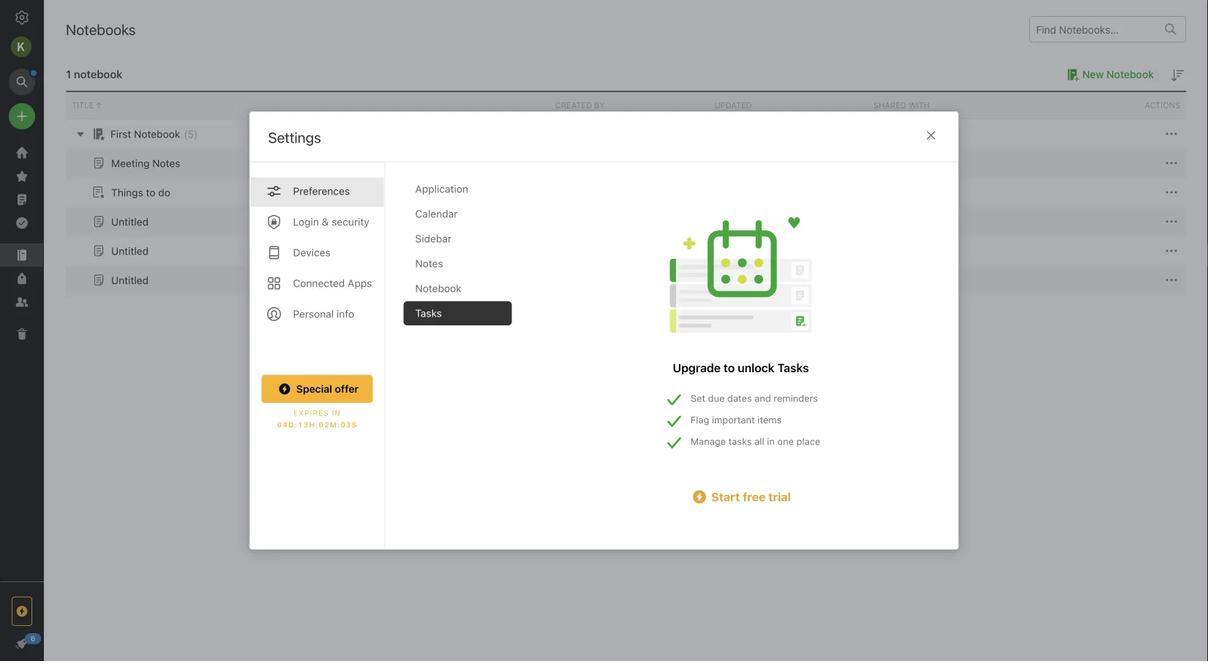 Task type: vqa. For each thing, say whether or not it's contained in the screenshot.
Created By button at top
yes



Task type: locate. For each thing, give the bounding box(es) containing it.
items
[[758, 415, 782, 426]]

3 nov 7 from the top
[[715, 274, 742, 286]]

2 vertical spatial untitled button
[[90, 272, 149, 289]]

1 nov from the top
[[715, 216, 734, 228]]

one
[[778, 436, 794, 447]]

first notebook ( 5 )
[[111, 128, 198, 140]]

notebook left the (
[[134, 128, 180, 140]]

nov 7 for 1st untitled row
[[715, 216, 742, 228]]

untitled for 2nd untitled row
[[111, 245, 149, 257]]

1 untitled from the top
[[111, 216, 149, 228]]

notes inside tab
[[416, 258, 444, 270]]

2 nov 7 from the top
[[715, 245, 742, 257]]

title
[[72, 101, 94, 110]]

special offer button
[[262, 376, 373, 403]]

1 vertical spatial notebook
[[134, 128, 180, 140]]

parks
[[593, 157, 619, 169]]

2 untitled row from the top
[[66, 236, 1187, 266]]

row group containing first notebook
[[66, 119, 1187, 295]]

2 horizontal spatial notebook
[[1107, 68, 1155, 81]]

7
[[736, 216, 742, 228], [736, 245, 742, 257], [736, 274, 742, 286]]

to inside button
[[146, 187, 156, 199]]

3 untitled button from the top
[[90, 272, 149, 289]]

1 vertical spatial tasks
[[778, 361, 810, 375]]

untitled
[[111, 216, 149, 228], [111, 245, 149, 257], [111, 274, 149, 286]]

1 vertical spatial untitled button
[[90, 242, 149, 260]]

place
[[797, 436, 821, 447]]

login & security
[[293, 216, 370, 228]]

nov 7
[[715, 216, 742, 228], [715, 245, 742, 257], [715, 274, 742, 286]]

0 vertical spatial nov
[[715, 216, 734, 228]]

cell
[[868, 119, 1028, 149], [868, 178, 1028, 207], [550, 207, 709, 236], [868, 207, 1028, 236], [868, 236, 1028, 266], [868, 266, 1028, 295]]

notebook right new
[[1107, 68, 1155, 81]]

0 vertical spatial untitled button
[[90, 213, 149, 231]]

1
[[66, 68, 71, 81]]

arrow image
[[72, 125, 89, 143]]

notebook inside first notebook row
[[134, 128, 180, 140]]

you
[[899, 157, 916, 169]]

0 vertical spatial tasks
[[416, 308, 442, 320]]

set due dates and reminders
[[691, 393, 819, 404]]

notebook
[[74, 68, 122, 81]]

settings
[[268, 129, 321, 146]]

0 vertical spatial untitled
[[111, 216, 149, 228]]

2 vertical spatial nov 7
[[715, 274, 742, 286]]

0 horizontal spatial to
[[146, 187, 156, 199]]

1 nov 7 from the top
[[715, 216, 742, 228]]

personal
[[293, 308, 334, 320]]

due
[[708, 393, 725, 404]]

1 horizontal spatial notebook
[[416, 283, 462, 295]]

sidebar
[[416, 233, 452, 245]]

1 vertical spatial nov 7
[[715, 245, 742, 257]]

2 untitled button from the top
[[90, 242, 149, 260]]

notebook inside notebook "tab"
[[416, 283, 462, 295]]

0 horizontal spatial notebook
[[134, 128, 180, 140]]

updated button
[[709, 92, 868, 119]]

1 7 from the top
[[736, 216, 742, 228]]

0 vertical spatial notebook
[[1107, 68, 1155, 81]]

expires in 04d:13h:02m:03s
[[277, 409, 358, 429]]

notebook down notes tab
[[416, 283, 462, 295]]

shared with
[[874, 101, 930, 110]]

0 horizontal spatial notes
[[152, 157, 180, 169]]

to left do
[[146, 187, 156, 199]]

2 vertical spatial untitled
[[111, 274, 149, 286]]

reminders
[[774, 393, 819, 404]]

tasks
[[729, 436, 752, 447]]

to
[[146, 187, 156, 199], [724, 361, 735, 375]]

1 untitled button from the top
[[90, 213, 149, 231]]

3 7 from the top
[[736, 274, 742, 286]]

notebook
[[1107, 68, 1155, 81], [134, 128, 180, 140], [416, 283, 462, 295]]

tab list
[[250, 163, 385, 550], [404, 177, 524, 550]]

tasks
[[416, 308, 442, 320], [778, 361, 810, 375]]

unlock
[[738, 361, 775, 375]]

meeting notes row
[[66, 149, 1187, 178]]

personal info
[[293, 308, 354, 320]]

to for upgrade
[[724, 361, 735, 375]]

1 notebook
[[66, 68, 122, 81]]

row group inside notebooks element
[[66, 119, 1187, 295]]

tasks down notebook "tab"
[[416, 308, 442, 320]]

untitled row
[[66, 207, 1187, 236], [66, 236, 1187, 266], [66, 266, 1187, 295]]

0 vertical spatial to
[[146, 187, 156, 199]]

notebook inside new notebook 'button'
[[1107, 68, 1155, 81]]

and
[[755, 393, 771, 404]]

close image
[[923, 127, 940, 144]]

now
[[738, 157, 757, 169]]

04d:13h:02m:03s
[[277, 421, 358, 429]]

upgrade to unlock tasks
[[673, 361, 810, 375]]

to left unlock
[[724, 361, 735, 375]]

to for things
[[146, 187, 156, 199]]

1 horizontal spatial notes
[[416, 258, 444, 270]]

expires
[[294, 409, 329, 418]]

special
[[296, 383, 332, 395]]

things to do button
[[90, 184, 170, 201]]

1 horizontal spatial tab list
[[404, 177, 524, 550]]

calendar
[[416, 208, 458, 220]]

2 7 from the top
[[736, 245, 742, 257]]

start free trial
[[712, 491, 791, 504]]

in
[[767, 436, 775, 447]]

set
[[691, 393, 706, 404]]

2 vertical spatial notebook
[[416, 283, 462, 295]]

nov for 1st untitled row
[[715, 216, 734, 228]]

application
[[416, 183, 469, 195]]

7 for third untitled row from the top of the row group containing first notebook
[[736, 274, 742, 286]]

actions button
[[1028, 92, 1187, 119]]

untitled button
[[90, 213, 149, 231], [90, 242, 149, 260], [90, 272, 149, 289]]

)
[[194, 128, 198, 140]]

notes up do
[[152, 157, 180, 169]]

notes
[[152, 157, 180, 169], [416, 258, 444, 270]]

tree
[[0, 141, 44, 581]]

row group
[[66, 119, 1187, 295]]

0 horizontal spatial tasks
[[416, 308, 442, 320]]

trial
[[769, 491, 791, 504]]

1 horizontal spatial to
[[724, 361, 735, 375]]

0 vertical spatial notes
[[152, 157, 180, 169]]

0 horizontal spatial tab list
[[250, 163, 385, 550]]

by
[[595, 101, 605, 110]]

2 nov from the top
[[715, 245, 734, 257]]

untitled button for third untitled row from the top of the row group containing first notebook
[[90, 272, 149, 289]]

1 vertical spatial untitled
[[111, 245, 149, 257]]

1 vertical spatial notes
[[416, 258, 444, 270]]

0 vertical spatial nov 7
[[715, 216, 742, 228]]

1 horizontal spatial tasks
[[778, 361, 810, 375]]

created
[[556, 101, 592, 110]]

notebook for first
[[134, 128, 180, 140]]

1 vertical spatial to
[[724, 361, 735, 375]]

notebook for new
[[1107, 68, 1155, 81]]

title button
[[66, 92, 550, 119]]

notes down 'sidebar'
[[416, 258, 444, 270]]

offer
[[335, 383, 359, 395]]

2 vertical spatial nov
[[715, 274, 734, 286]]

only
[[874, 157, 896, 169]]

just now
[[715, 157, 757, 169]]

2 vertical spatial 7
[[736, 274, 742, 286]]

tasks up reminders
[[778, 361, 810, 375]]

3 untitled from the top
[[111, 274, 149, 286]]

shared
[[874, 101, 907, 110]]

1 vertical spatial nov
[[715, 245, 734, 257]]

3 nov from the top
[[715, 274, 734, 286]]

1 vertical spatial 7
[[736, 245, 742, 257]]

only you
[[874, 157, 916, 169]]

0 vertical spatial 7
[[736, 216, 742, 228]]

nov 7 for 2nd untitled row
[[715, 245, 742, 257]]

nov
[[715, 216, 734, 228], [715, 245, 734, 257], [715, 274, 734, 286]]

2 untitled from the top
[[111, 245, 149, 257]]



Task type: describe. For each thing, give the bounding box(es) containing it.
shared with button
[[868, 92, 1028, 119]]

all
[[755, 436, 765, 447]]

free
[[743, 491, 766, 504]]

&
[[322, 216, 329, 228]]

notebooks
[[66, 21, 136, 38]]

3 untitled row from the top
[[66, 266, 1187, 295]]

special offer
[[296, 383, 359, 395]]

nov for third untitled row from the top of the row group containing first notebook
[[715, 274, 734, 286]]

just
[[715, 157, 735, 169]]

home image
[[13, 144, 31, 162]]

things to do row
[[66, 178, 1187, 207]]

devices
[[293, 247, 331, 259]]

created by button
[[550, 92, 709, 119]]

1 untitled row from the top
[[66, 207, 1187, 236]]

important
[[712, 415, 755, 426]]

with
[[909, 101, 930, 110]]

7 for 2nd untitled row
[[736, 245, 742, 257]]

nov for 2nd untitled row
[[715, 245, 734, 257]]

created by
[[556, 101, 605, 110]]

first
[[111, 128, 131, 140]]

settings image
[[13, 9, 31, 26]]

preferences
[[293, 185, 350, 197]]

Find Notebooks… text field
[[1031, 17, 1157, 41]]

start
[[712, 491, 740, 504]]

in
[[332, 409, 341, 418]]

notes inside "button"
[[152, 157, 180, 169]]

untitled for third untitled row from the top of the row group containing first notebook
[[111, 274, 149, 286]]

tasks tab
[[404, 302, 512, 326]]

apps
[[348, 277, 372, 290]]

kendall
[[556, 157, 590, 169]]

5
[[188, 128, 194, 140]]

first notebook row
[[66, 119, 1187, 149]]

start free trial link
[[662, 489, 821, 506]]

things
[[111, 187, 143, 199]]

sidebar tab
[[404, 227, 512, 251]]

meeting notes button
[[90, 154, 180, 172]]

tab list containing preferences
[[250, 163, 385, 550]]

upgrade
[[673, 361, 721, 375]]

tasks inside "tab"
[[416, 308, 442, 320]]

nov 7 for third untitled row from the top of the row group containing first notebook
[[715, 274, 742, 286]]

connected
[[293, 277, 345, 290]]

meeting notes
[[111, 157, 180, 169]]

flag
[[691, 415, 710, 426]]

actions
[[1145, 101, 1181, 110]]

updated
[[715, 101, 752, 110]]

untitled for 1st untitled row
[[111, 216, 149, 228]]

manage tasks all in one place
[[691, 436, 821, 447]]

notes tab
[[404, 252, 512, 276]]

untitled button for 2nd untitled row
[[90, 242, 149, 260]]

login
[[293, 216, 319, 228]]

new notebook
[[1083, 68, 1155, 81]]

application tab
[[404, 177, 512, 201]]

new
[[1083, 68, 1105, 81]]

(
[[184, 128, 188, 140]]

new notebook button
[[1063, 66, 1155, 83]]

kendall parks
[[556, 157, 619, 169]]

things to do
[[111, 187, 170, 199]]

untitled button for 1st untitled row
[[90, 213, 149, 231]]

connected apps
[[293, 277, 372, 290]]

manage
[[691, 436, 726, 447]]

tab list containing application
[[404, 177, 524, 550]]

do
[[158, 187, 170, 199]]

security
[[332, 216, 370, 228]]

flag important items
[[691, 415, 782, 426]]

meeting
[[111, 157, 150, 169]]

calendar tab
[[404, 202, 512, 226]]

black friday offer image
[[13, 603, 31, 621]]

dates
[[728, 393, 752, 404]]

notebooks element
[[44, 0, 1209, 662]]

notebook tab
[[404, 277, 512, 301]]

info
[[337, 308, 354, 320]]

7 for 1st untitled row
[[736, 216, 742, 228]]



